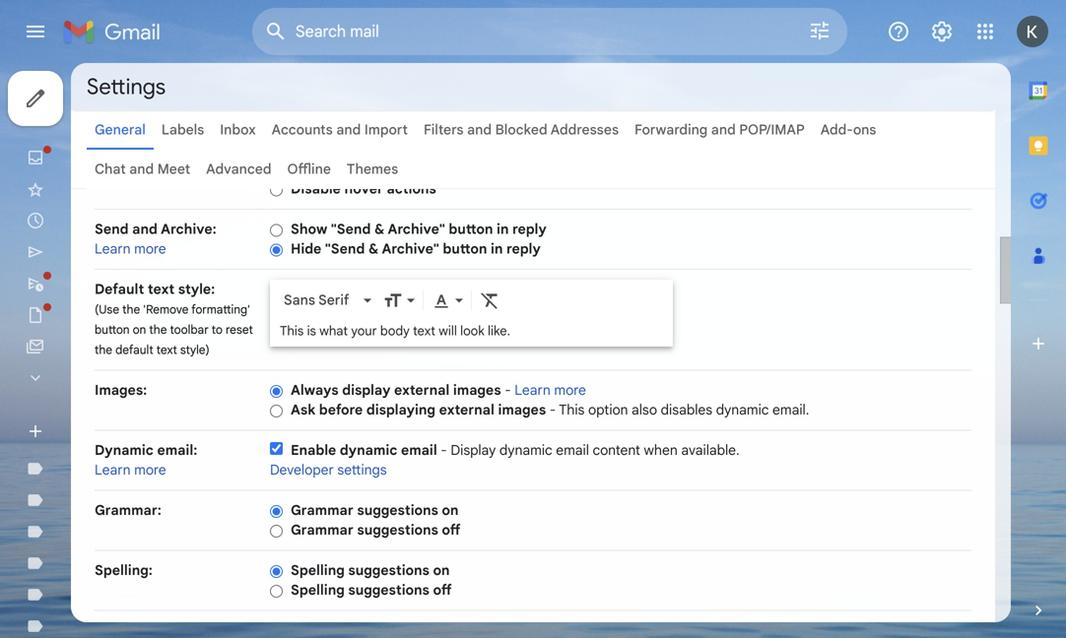 Task type: vqa. For each thing, say whether or not it's contained in the screenshot.
the Maximum page size: at the top of the page
no



Task type: describe. For each thing, give the bounding box(es) containing it.
button inside the default text style: (use the 'remove formatting' button on the toolbar to reset the default text style)
[[95, 323, 130, 338]]

remove formatting ‪(⌘\)‬ image
[[480, 291, 500, 310]]

enable
[[291, 442, 336, 459]]

default
[[115, 343, 153, 358]]

developer
[[270, 462, 334, 479]]

accounts and import
[[272, 121, 408, 138]]

style)
[[180, 343, 210, 358]]

is
[[307, 323, 316, 339]]

chat
[[95, 161, 126, 178]]

off for spelling suggestions off
[[433, 582, 452, 599]]

Ask before displaying external images radio
[[270, 404, 283, 419]]

show "send & archive" button in reply
[[291, 221, 547, 238]]

2 email from the left
[[556, 442, 589, 459]]

0 vertical spatial this
[[280, 323, 304, 339]]

spelling:
[[95, 562, 153, 580]]

in for hide "send & archive" button in reply
[[491, 241, 503, 258]]

1 vertical spatial images
[[498, 402, 546, 419]]

serif
[[318, 292, 349, 309]]

inbox link
[[220, 121, 256, 138]]

grammar suggestions off
[[291, 522, 461, 539]]

1 vertical spatial this
[[559, 402, 585, 419]]

sans serif
[[284, 292, 349, 309]]

learn inside 'send and archive: learn more'
[[95, 241, 131, 258]]

offline
[[287, 161, 331, 178]]

send
[[95, 221, 129, 238]]

chat and meet link
[[95, 161, 190, 178]]

dynamic
[[95, 442, 154, 459]]

ask
[[291, 402, 316, 419]]

and for archive:
[[132, 221, 158, 238]]

1 horizontal spatial dynamic
[[500, 442, 553, 459]]

grammar for grammar suggestions on
[[291, 502, 354, 519]]

(use
[[95, 303, 119, 317]]

display
[[342, 382, 391, 399]]

disable hover actions
[[291, 180, 436, 198]]

- inside enable dynamic email - display dynamic email content when available. developer settings
[[441, 442, 447, 459]]

search mail image
[[258, 14, 294, 49]]

grammar:
[[95, 502, 162, 519]]

more inside 'send and archive: learn more'
[[134, 241, 166, 258]]

add-ons
[[821, 121, 877, 138]]

sans serif option
[[280, 291, 360, 310]]

on inside the default text style: (use the 'remove formatting' button on the toolbar to reset the default text style)
[[133, 323, 146, 338]]

email:
[[157, 442, 197, 459]]

Hide "Send & Archive" button in reply radio
[[270, 243, 283, 258]]

meet
[[157, 161, 190, 178]]

Spelling suggestions on radio
[[270, 565, 283, 579]]

reply for show "send & archive" button in reply
[[513, 221, 547, 238]]

add-ons link
[[821, 121, 877, 138]]

in for show "send & archive" button in reply
[[497, 221, 509, 238]]

actions
[[387, 180, 436, 198]]

labels link
[[162, 121, 204, 138]]

and for import
[[336, 121, 361, 138]]

pop/imap
[[740, 121, 805, 138]]

dynamic email: learn more
[[95, 442, 197, 479]]

content
[[593, 442, 641, 459]]

spelling suggestions on
[[291, 562, 450, 580]]

look
[[460, 323, 485, 339]]

your
[[351, 323, 377, 339]]

advanced link
[[206, 161, 272, 178]]

what
[[320, 323, 348, 339]]

Always display external images radio
[[270, 384, 283, 399]]

forwarding and pop/imap link
[[635, 121, 805, 138]]

available.
[[681, 442, 740, 459]]

1 vertical spatial more
[[554, 382, 586, 399]]

hover
[[345, 180, 383, 198]]

always
[[291, 382, 339, 399]]

images:
[[95, 382, 147, 399]]

and for meet
[[129, 161, 154, 178]]

will
[[439, 323, 457, 339]]

displaying
[[367, 402, 436, 419]]

"send for hide
[[325, 241, 365, 258]]

disable
[[291, 180, 341, 198]]

always display external images - learn more
[[291, 382, 586, 399]]

grammar for grammar suggestions off
[[291, 522, 354, 539]]

button for show "send & archive" button in reply
[[449, 221, 493, 238]]

general link
[[95, 121, 146, 138]]

archive:
[[161, 221, 217, 238]]

accounts and import link
[[272, 121, 408, 138]]

this is what your body text will look like.
[[280, 323, 511, 339]]

enable dynamic email - display dynamic email content when available. developer settings
[[270, 442, 740, 479]]

add-
[[821, 121, 853, 138]]

general
[[95, 121, 146, 138]]

settings
[[337, 462, 387, 479]]

offline link
[[287, 161, 331, 178]]

formatting'
[[191, 303, 250, 317]]

and for pop/imap
[[711, 121, 736, 138]]

option
[[588, 402, 628, 419]]

0 horizontal spatial the
[[95, 343, 112, 358]]

when
[[644, 442, 678, 459]]

display
[[451, 442, 496, 459]]

2 horizontal spatial dynamic
[[716, 402, 769, 419]]

before
[[319, 402, 363, 419]]

filters and blocked addresses link
[[424, 121, 619, 138]]

and for blocked
[[467, 121, 492, 138]]

spelling for spelling suggestions on
[[291, 562, 345, 580]]

off for grammar suggestions off
[[442, 522, 461, 539]]



Task type: locate. For each thing, give the bounding box(es) containing it.
suggestions for grammar suggestions on
[[357, 502, 438, 519]]

send and archive: learn more
[[95, 221, 217, 258]]

0 horizontal spatial -
[[441, 442, 447, 459]]

2 grammar from the top
[[291, 522, 354, 539]]

2 vertical spatial learn more link
[[95, 462, 166, 479]]

and right chat in the top of the page
[[129, 161, 154, 178]]

more down the "dynamic"
[[134, 462, 166, 479]]

settings image
[[930, 20, 954, 43]]

1 vertical spatial archive"
[[382, 241, 439, 258]]

1 vertical spatial on
[[442, 502, 459, 519]]

and right filters in the top of the page
[[467, 121, 492, 138]]

1 spelling from the top
[[291, 562, 345, 580]]

to
[[212, 323, 223, 338]]

'remove
[[143, 303, 189, 317]]

0 vertical spatial reply
[[513, 221, 547, 238]]

0 vertical spatial spelling
[[291, 562, 345, 580]]

ons
[[853, 121, 877, 138]]

reset
[[226, 323, 253, 338]]

on
[[133, 323, 146, 338], [442, 502, 459, 519], [433, 562, 450, 580]]

spelling
[[291, 562, 345, 580], [291, 582, 345, 599]]

2 horizontal spatial the
[[149, 323, 167, 338]]

like.
[[488, 323, 511, 339]]

1 vertical spatial the
[[149, 323, 167, 338]]

- up 'ask before displaying external images - this option also disables dynamic email.'
[[505, 382, 511, 399]]

suggestions for grammar suggestions off
[[357, 522, 438, 539]]

advanced search options image
[[800, 11, 840, 50]]

reply for hide "send & archive" button in reply
[[507, 241, 541, 258]]

images down 'look'
[[453, 382, 501, 399]]

2 vertical spatial the
[[95, 343, 112, 358]]

chat and meet
[[95, 161, 190, 178]]

0 vertical spatial images
[[453, 382, 501, 399]]

2 horizontal spatial -
[[550, 402, 556, 419]]

dynamic up settings
[[340, 442, 398, 459]]

gmail image
[[63, 12, 171, 51]]

1 vertical spatial learn
[[515, 382, 551, 399]]

settings
[[87, 73, 166, 101]]

suggestions for spelling suggestions on
[[348, 562, 430, 580]]

button
[[449, 221, 493, 238], [443, 241, 487, 258], [95, 323, 130, 338]]

external up 'displaying'
[[394, 382, 450, 399]]

button down (use
[[95, 323, 130, 338]]

dynamic down 'ask before displaying external images - this option also disables dynamic email.'
[[500, 442, 553, 459]]

blocked
[[495, 121, 548, 138]]

dynamic left email.
[[716, 402, 769, 419]]

spelling right the spelling suggestions on radio
[[291, 562, 345, 580]]

suggestions for spelling suggestions off
[[348, 582, 430, 599]]

grammar right grammar suggestions off radio
[[291, 522, 354, 539]]

email down 'displaying'
[[401, 442, 437, 459]]

the down default at the left top of the page
[[122, 303, 140, 317]]

themes
[[347, 161, 398, 178]]

0 vertical spatial learn
[[95, 241, 131, 258]]

0 vertical spatial off
[[442, 522, 461, 539]]

hide "send & archive" button in reply
[[291, 241, 541, 258]]

suggestions up spelling suggestions off
[[348, 562, 430, 580]]

text up 'remove
[[148, 281, 175, 298]]

and left import
[[336, 121, 361, 138]]

Grammar suggestions off radio
[[270, 524, 283, 539]]

1 vertical spatial in
[[491, 241, 503, 258]]

0 horizontal spatial dynamic
[[340, 442, 398, 459]]

"send right show
[[331, 221, 371, 238]]

0 horizontal spatial email
[[401, 442, 437, 459]]

"send for show
[[331, 221, 371, 238]]

1 vertical spatial off
[[433, 582, 452, 599]]

archive"
[[388, 221, 445, 238], [382, 241, 439, 258]]

1 vertical spatial -
[[550, 402, 556, 419]]

1 email from the left
[[401, 442, 437, 459]]

style:
[[178, 281, 215, 298]]

Grammar suggestions on radio
[[270, 504, 283, 519]]

on for spelling suggestions on
[[433, 562, 450, 580]]

email
[[401, 442, 437, 459], [556, 442, 589, 459]]

suggestions up grammar suggestions off
[[357, 502, 438, 519]]

spelling for spelling suggestions off
[[291, 582, 345, 599]]

forwarding
[[635, 121, 708, 138]]

2 spelling from the top
[[291, 582, 345, 599]]

learn more link for and
[[95, 241, 166, 258]]

0 vertical spatial "send
[[331, 221, 371, 238]]

1 vertical spatial button
[[443, 241, 487, 258]]

and right send
[[132, 221, 158, 238]]

more inside dynamic email: learn more
[[134, 462, 166, 479]]

1 vertical spatial text
[[413, 323, 436, 339]]

1 vertical spatial reply
[[507, 241, 541, 258]]

&
[[375, 221, 385, 238], [369, 241, 379, 258]]

0 vertical spatial in
[[497, 221, 509, 238]]

off down grammar suggestions on
[[442, 522, 461, 539]]

hide
[[291, 241, 322, 258]]

email left content
[[556, 442, 589, 459]]

default text style: (use the 'remove formatting' button on the toolbar to reset the default text style)
[[95, 281, 253, 358]]

on up the default
[[133, 323, 146, 338]]

0 vertical spatial button
[[449, 221, 493, 238]]

learn
[[95, 241, 131, 258], [515, 382, 551, 399], [95, 462, 131, 479]]

learn inside dynamic email: learn more
[[95, 462, 131, 479]]

1 vertical spatial external
[[439, 402, 495, 419]]

grammar suggestions on
[[291, 502, 459, 519]]

dynamic
[[716, 402, 769, 419], [340, 442, 398, 459], [500, 442, 553, 459]]

this left the is
[[280, 323, 304, 339]]

0 vertical spatial learn more link
[[95, 241, 166, 258]]

learn more link down the "dynamic"
[[95, 462, 166, 479]]

button down show "send & archive" button in reply
[[443, 241, 487, 258]]

advanced
[[206, 161, 272, 178]]

1 vertical spatial spelling
[[291, 582, 345, 599]]

text left style)
[[156, 343, 177, 358]]

the down 'remove
[[149, 323, 167, 338]]

2 vertical spatial -
[[441, 442, 447, 459]]

on up spelling suggestions off
[[433, 562, 450, 580]]

addresses
[[551, 121, 619, 138]]

spelling suggestions off
[[291, 582, 452, 599]]

& down show "send & archive" button in reply
[[369, 241, 379, 258]]

0 vertical spatial grammar
[[291, 502, 354, 519]]

accounts
[[272, 121, 333, 138]]

suggestions down spelling suggestions on
[[348, 582, 430, 599]]

archive" for show
[[388, 221, 445, 238]]

learn more link for email:
[[95, 462, 166, 479]]

1 horizontal spatial email
[[556, 442, 589, 459]]

1 vertical spatial learn more link
[[515, 382, 586, 399]]

on down display
[[442, 502, 459, 519]]

grammar
[[291, 502, 354, 519], [291, 522, 354, 539]]

- left option
[[550, 402, 556, 419]]

off
[[442, 522, 461, 539], [433, 582, 452, 599]]

"send
[[331, 221, 371, 238], [325, 241, 365, 258]]

formatting options toolbar
[[276, 282, 667, 318]]

& for show
[[375, 221, 385, 238]]

more up 'ask before displaying external images - this option also disables dynamic email.'
[[554, 382, 586, 399]]

"send right hide
[[325, 241, 365, 258]]

0 vertical spatial the
[[122, 303, 140, 317]]

learn more link up 'ask before displaying external images - this option also disables dynamic email.'
[[515, 382, 586, 399]]

also
[[632, 402, 657, 419]]

on for grammar suggestions on
[[442, 502, 459, 519]]

sans
[[284, 292, 315, 309]]

show
[[291, 221, 328, 238]]

0 vertical spatial archive"
[[388, 221, 445, 238]]

0 horizontal spatial this
[[280, 323, 304, 339]]

body
[[380, 323, 410, 339]]

0 vertical spatial on
[[133, 323, 146, 338]]

1 horizontal spatial this
[[559, 402, 585, 419]]

reply
[[513, 221, 547, 238], [507, 241, 541, 258]]

learn down send
[[95, 241, 131, 258]]

the left the default
[[95, 343, 112, 358]]

learn up 'ask before displaying external images - this option also disables dynamic email.'
[[515, 382, 551, 399]]

1 vertical spatial "send
[[325, 241, 365, 258]]

archive" up hide "send & archive" button in reply
[[388, 221, 445, 238]]

1 vertical spatial &
[[369, 241, 379, 258]]

labels
[[162, 121, 204, 138]]

None search field
[[252, 8, 848, 55]]

navigation
[[0, 63, 237, 639]]

Spelling suggestions off radio
[[270, 584, 283, 599]]

inbox
[[220, 121, 256, 138]]

ask before displaying external images - this option also disables dynamic email.
[[291, 402, 810, 419]]

themes link
[[347, 161, 398, 178]]

learn more link down send
[[95, 241, 166, 258]]

this
[[280, 323, 304, 339], [559, 402, 585, 419]]

None checkbox
[[270, 443, 283, 455]]

forwarding and pop/imap
[[635, 121, 805, 138]]

main menu image
[[24, 20, 47, 43]]

disables
[[661, 402, 713, 419]]

& for hide
[[369, 241, 379, 258]]

external down always display external images - learn more
[[439, 402, 495, 419]]

archive" for hide
[[382, 241, 439, 258]]

1 vertical spatial grammar
[[291, 522, 354, 539]]

import
[[365, 121, 408, 138]]

spelling right spelling suggestions off option
[[291, 582, 345, 599]]

this left option
[[559, 402, 585, 419]]

2 vertical spatial more
[[134, 462, 166, 479]]

toolbar
[[170, 323, 209, 338]]

1 horizontal spatial the
[[122, 303, 140, 317]]

Disable hover actions radio
[[270, 183, 283, 197]]

grammar down developer settings link
[[291, 502, 354, 519]]

0 vertical spatial -
[[505, 382, 511, 399]]

0 vertical spatial external
[[394, 382, 450, 399]]

and left pop/imap
[[711, 121, 736, 138]]

2 vertical spatial button
[[95, 323, 130, 338]]

more down archive:
[[134, 241, 166, 258]]

external
[[394, 382, 450, 399], [439, 402, 495, 419]]

images up enable dynamic email - display dynamic email content when available. developer settings
[[498, 402, 546, 419]]

email.
[[773, 402, 810, 419]]

2 vertical spatial text
[[156, 343, 177, 358]]

filters
[[424, 121, 464, 138]]

1 horizontal spatial -
[[505, 382, 511, 399]]

off down spelling suggestions on
[[433, 582, 452, 599]]

in
[[497, 221, 509, 238], [491, 241, 503, 258]]

developer settings link
[[270, 462, 387, 479]]

images
[[453, 382, 501, 399], [498, 402, 546, 419]]

-
[[505, 382, 511, 399], [550, 402, 556, 419], [441, 442, 447, 459]]

button for hide "send & archive" button in reply
[[443, 241, 487, 258]]

0 vertical spatial &
[[375, 221, 385, 238]]

1 grammar from the top
[[291, 502, 354, 519]]

learn down the "dynamic"
[[95, 462, 131, 479]]

filters and blocked addresses
[[424, 121, 619, 138]]

learn more link
[[95, 241, 166, 258], [515, 382, 586, 399], [95, 462, 166, 479]]

Show "Send & Archive" button in reply radio
[[270, 223, 283, 238]]

0 vertical spatial more
[[134, 241, 166, 258]]

- left display
[[441, 442, 447, 459]]

0 vertical spatial text
[[148, 281, 175, 298]]

and inside 'send and archive: learn more'
[[132, 221, 158, 238]]

text left the will
[[413, 323, 436, 339]]

archive" down show "send & archive" button in reply
[[382, 241, 439, 258]]

tab list
[[1011, 63, 1067, 568]]

button up hide "send & archive" button in reply
[[449, 221, 493, 238]]

more
[[134, 241, 166, 258], [554, 382, 586, 399], [134, 462, 166, 479]]

2 vertical spatial learn
[[95, 462, 131, 479]]

suggestions down grammar suggestions on
[[357, 522, 438, 539]]

2 vertical spatial on
[[433, 562, 450, 580]]

Search mail text field
[[296, 22, 753, 41]]

& up hide "send & archive" button in reply
[[375, 221, 385, 238]]

default
[[95, 281, 144, 298]]



